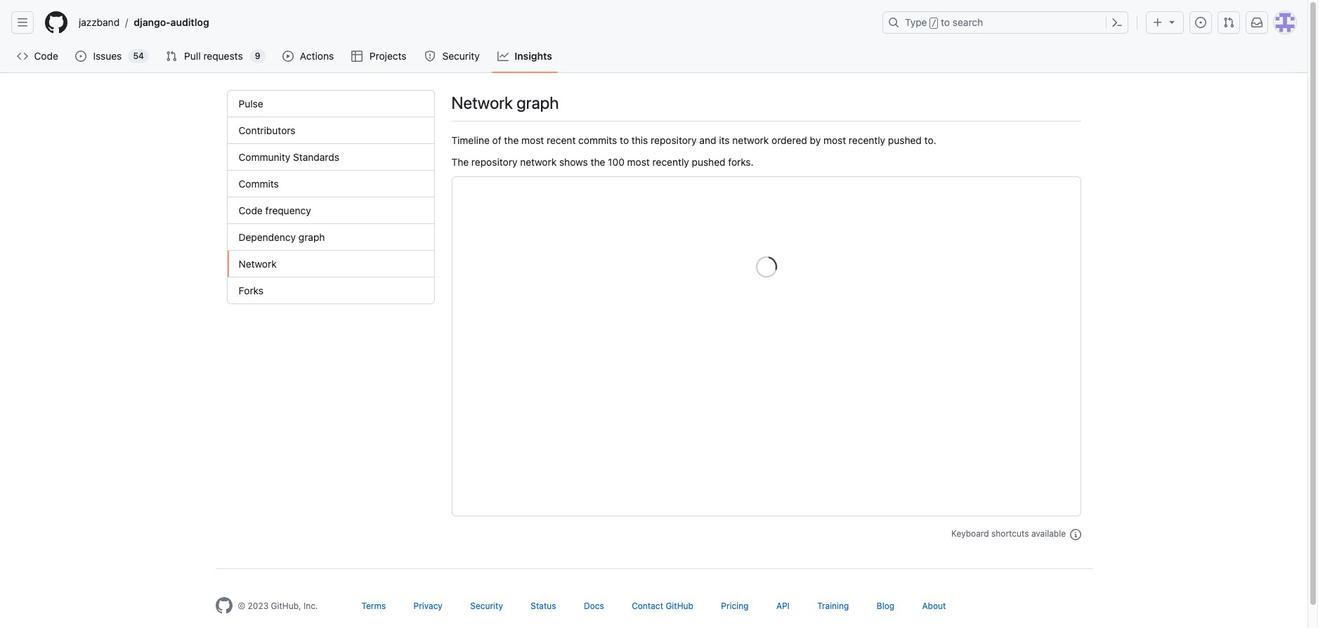 Task type: vqa. For each thing, say whether or not it's contained in the screenshot.
light bulb image
no



Task type: describe. For each thing, give the bounding box(es) containing it.
1 horizontal spatial pushed
[[888, 134, 922, 146]]

2 horizontal spatial most
[[823, 134, 846, 146]]

code image
[[17, 51, 28, 62]]

type / to search
[[905, 16, 983, 28]]

shortcuts
[[991, 528, 1029, 539]]

keyboard shortcuts available
[[951, 528, 1068, 539]]

jazzband link
[[73, 11, 125, 34]]

network graph
[[451, 93, 559, 112]]

issue opened image for git pull request icon
[[1195, 17, 1206, 28]]

network for network
[[239, 258, 277, 270]]

keyboard
[[951, 528, 989, 539]]

©
[[238, 601, 245, 611]]

code frequency
[[239, 204, 311, 216]]

plus image
[[1152, 17, 1164, 28]]

auditlog
[[171, 16, 209, 28]]

0 vertical spatial security
[[442, 50, 480, 62]]

status link
[[531, 601, 556, 611]]

pricing
[[721, 601, 749, 611]]

by
[[810, 134, 821, 146]]

terms link
[[362, 601, 386, 611]]

insights
[[514, 50, 552, 62]]

frequency
[[265, 204, 311, 216]]

54
[[133, 51, 144, 61]]

community standards link
[[227, 144, 434, 171]]

timeline of the most recent commits to this repository and its network ordered by most recently pushed to.
[[451, 134, 936, 146]]

git pull request image
[[166, 51, 177, 62]]

this
[[632, 134, 648, 146]]

insights link
[[492, 46, 558, 67]]

community
[[239, 151, 290, 163]]

its
[[719, 134, 730, 146]]

about link
[[922, 601, 946, 611]]

available
[[1031, 528, 1066, 539]]

code link
[[11, 46, 64, 67]]

1 horizontal spatial repository
[[651, 134, 697, 146]]

forks
[[239, 285, 264, 297]]

code for code frequency
[[239, 204, 263, 216]]

community standards
[[239, 151, 339, 163]]

about
[[922, 601, 946, 611]]

search
[[953, 16, 983, 28]]

commits
[[578, 134, 617, 146]]

commits
[[239, 178, 279, 190]]

ordered
[[772, 134, 807, 146]]

privacy link
[[414, 601, 443, 611]]

github,
[[271, 601, 301, 611]]

/ for type
[[932, 18, 937, 28]]

1 vertical spatial security link
[[470, 601, 503, 611]]

pull
[[184, 50, 201, 62]]

triangle down image
[[1166, 16, 1178, 27]]

api link
[[776, 601, 790, 611]]

the
[[451, 156, 469, 168]]

1 vertical spatial security
[[470, 601, 503, 611]]

inc.
[[303, 601, 318, 611]]

table image
[[352, 51, 363, 62]]

terms
[[362, 601, 386, 611]]

shield image
[[424, 51, 436, 62]]

100
[[608, 156, 625, 168]]

jazzband / django-auditlog
[[79, 16, 209, 28]]

code for code
[[34, 50, 58, 62]]

homepage image
[[45, 11, 67, 34]]

1 horizontal spatial the
[[591, 156, 605, 168]]

contributors
[[239, 124, 296, 136]]

/ for jazzband
[[125, 17, 128, 28]]

dependency graph link
[[227, 224, 434, 251]]

0 vertical spatial security link
[[419, 46, 486, 67]]

graph for dependency graph
[[299, 231, 325, 243]]

dependency
[[239, 231, 296, 243]]

pulse
[[239, 98, 263, 110]]

network for network graph
[[451, 93, 513, 112]]

and
[[699, 134, 716, 146]]



Task type: locate. For each thing, give the bounding box(es) containing it.
0 horizontal spatial issue opened image
[[75, 51, 87, 62]]

training
[[817, 601, 849, 611]]

to
[[941, 16, 950, 28], [620, 134, 629, 146]]

© 2023 github, inc.
[[238, 601, 318, 611]]

network inside the insights element
[[239, 258, 277, 270]]

most
[[521, 134, 544, 146], [823, 134, 846, 146], [627, 156, 650, 168]]

actions link
[[277, 46, 340, 67]]

list containing jazzband
[[73, 11, 874, 34]]

docs link
[[584, 601, 604, 611]]

network
[[451, 93, 513, 112], [239, 258, 277, 270]]

jazzband
[[79, 16, 120, 28]]

play image
[[282, 51, 293, 62]]

0 horizontal spatial repository
[[471, 156, 517, 168]]

repository right this
[[651, 134, 697, 146]]

/ inside jazzband / django-auditlog
[[125, 17, 128, 28]]

forks.
[[728, 156, 754, 168]]

projects link
[[346, 46, 413, 67]]

/ right type
[[932, 18, 937, 28]]

forks link
[[227, 278, 434, 304]]

of
[[492, 134, 501, 146]]

1 vertical spatial issue opened image
[[75, 51, 87, 62]]

0 vertical spatial to
[[941, 16, 950, 28]]

1 vertical spatial pushed
[[692, 156, 726, 168]]

0 horizontal spatial network
[[239, 258, 277, 270]]

contact
[[632, 601, 663, 611]]

git pull request image
[[1223, 17, 1235, 28]]

1 horizontal spatial /
[[932, 18, 937, 28]]

security link left status
[[470, 601, 503, 611]]

/ left the django-
[[125, 17, 128, 28]]

api
[[776, 601, 790, 611]]

network up forks
[[239, 258, 277, 270]]

django-auditlog link
[[128, 11, 215, 34]]

type
[[905, 16, 927, 28]]

0 vertical spatial recently
[[849, 134, 885, 146]]

network down recent
[[520, 156, 557, 168]]

homepage image
[[215, 597, 232, 614]]

1 horizontal spatial to
[[941, 16, 950, 28]]

pushed
[[888, 134, 922, 146], [692, 156, 726, 168]]

the right the of
[[504, 134, 519, 146]]

docs
[[584, 601, 604, 611]]

list
[[73, 11, 874, 34]]

info image
[[1070, 529, 1081, 540]]

pricing link
[[721, 601, 749, 611]]

insights element
[[227, 90, 435, 304]]

graph
[[517, 93, 559, 112], [299, 231, 325, 243]]

to left search
[[941, 16, 950, 28]]

command palette image
[[1112, 17, 1123, 28]]

the repository network shows the 100 most recently pushed forks.
[[451, 156, 754, 168]]

graph image
[[498, 51, 509, 62]]

1 horizontal spatial network
[[732, 134, 769, 146]]

code down commits
[[239, 204, 263, 216]]

/
[[125, 17, 128, 28], [932, 18, 937, 28]]

security
[[442, 50, 480, 62], [470, 601, 503, 611]]

pull requests
[[184, 50, 243, 62]]

1 vertical spatial network
[[239, 258, 277, 270]]

dependency graph
[[239, 231, 325, 243]]

1 vertical spatial network
[[520, 156, 557, 168]]

code
[[34, 50, 58, 62], [239, 204, 263, 216]]

0 vertical spatial pushed
[[888, 134, 922, 146]]

pushed down and
[[692, 156, 726, 168]]

privacy
[[414, 601, 443, 611]]

0 horizontal spatial graph
[[299, 231, 325, 243]]

1 vertical spatial repository
[[471, 156, 517, 168]]

notifications image
[[1251, 17, 1263, 28]]

contributors link
[[227, 117, 434, 144]]

graph inside the insights element
[[299, 231, 325, 243]]

contact github link
[[632, 601, 694, 611]]

recent
[[547, 134, 576, 146]]

0 vertical spatial issue opened image
[[1195, 17, 1206, 28]]

1 horizontal spatial recently
[[849, 134, 885, 146]]

repository
[[651, 134, 697, 146], [471, 156, 517, 168]]

timeline
[[451, 134, 490, 146]]

0 horizontal spatial most
[[521, 134, 544, 146]]

0 vertical spatial code
[[34, 50, 58, 62]]

0 horizontal spatial to
[[620, 134, 629, 146]]

issue opened image left git pull request icon
[[1195, 17, 1206, 28]]

most right by
[[823, 134, 846, 146]]

1 horizontal spatial issue opened image
[[1195, 17, 1206, 28]]

1 horizontal spatial most
[[627, 156, 650, 168]]

network link
[[227, 251, 434, 278]]

status
[[531, 601, 556, 611]]

standards
[[293, 151, 339, 163]]

9
[[255, 51, 260, 61]]

graph for network graph
[[517, 93, 559, 112]]

issue opened image
[[1195, 17, 1206, 28], [75, 51, 87, 62]]

1 horizontal spatial code
[[239, 204, 263, 216]]

issues
[[93, 50, 122, 62]]

training link
[[817, 601, 849, 611]]

0 horizontal spatial network
[[520, 156, 557, 168]]

recently down 'timeline of the most recent commits to this repository and its network ordered by most recently pushed to.'
[[653, 156, 689, 168]]

security right shield image
[[442, 50, 480, 62]]

code frequency link
[[227, 197, 434, 224]]

0 vertical spatial repository
[[651, 134, 697, 146]]

0 vertical spatial the
[[504, 134, 519, 146]]

0 horizontal spatial code
[[34, 50, 58, 62]]

pushed left to.
[[888, 134, 922, 146]]

issue opened image for git pull request image
[[75, 51, 87, 62]]

1 horizontal spatial graph
[[517, 93, 559, 112]]

code inside the insights element
[[239, 204, 263, 216]]

network
[[732, 134, 769, 146], [520, 156, 557, 168]]

pulse link
[[227, 91, 434, 117]]

0 vertical spatial network
[[732, 134, 769, 146]]

recently
[[849, 134, 885, 146], [653, 156, 689, 168]]

github
[[666, 601, 694, 611]]

security link left graph icon
[[419, 46, 486, 67]]

graph up recent
[[517, 93, 559, 112]]

1 vertical spatial recently
[[653, 156, 689, 168]]

security link
[[419, 46, 486, 67], [470, 601, 503, 611]]

network up forks.
[[732, 134, 769, 146]]

blog
[[877, 601, 895, 611]]

1 vertical spatial to
[[620, 134, 629, 146]]

repository down the of
[[471, 156, 517, 168]]

shows
[[559, 156, 588, 168]]

issue opened image left issues
[[75, 51, 87, 62]]

commits link
[[227, 171, 434, 197]]

to.
[[924, 134, 936, 146]]

most left recent
[[521, 134, 544, 146]]

/ inside type / to search
[[932, 18, 937, 28]]

blog link
[[877, 601, 895, 611]]

actions
[[300, 50, 334, 62]]

the left 100
[[591, 156, 605, 168]]

code right code icon
[[34, 50, 58, 62]]

1 vertical spatial graph
[[299, 231, 325, 243]]

1 vertical spatial the
[[591, 156, 605, 168]]

recently right by
[[849, 134, 885, 146]]

0 horizontal spatial /
[[125, 17, 128, 28]]

graph down code frequency link
[[299, 231, 325, 243]]

requests
[[203, 50, 243, 62]]

most down this
[[627, 156, 650, 168]]

0 horizontal spatial pushed
[[692, 156, 726, 168]]

contact github
[[632, 601, 694, 611]]

django-
[[134, 16, 171, 28]]

security left status
[[470, 601, 503, 611]]

0 vertical spatial network
[[451, 93, 513, 112]]

0 vertical spatial graph
[[517, 93, 559, 112]]

1 horizontal spatial network
[[451, 93, 513, 112]]

0 horizontal spatial the
[[504, 134, 519, 146]]

projects
[[369, 50, 407, 62]]

0 horizontal spatial recently
[[653, 156, 689, 168]]

keyboard shortcuts available button
[[951, 528, 1081, 540]]

1 vertical spatial code
[[239, 204, 263, 216]]

to left this
[[620, 134, 629, 146]]

network up the "timeline"
[[451, 93, 513, 112]]

2023
[[248, 601, 269, 611]]

the
[[504, 134, 519, 146], [591, 156, 605, 168]]



